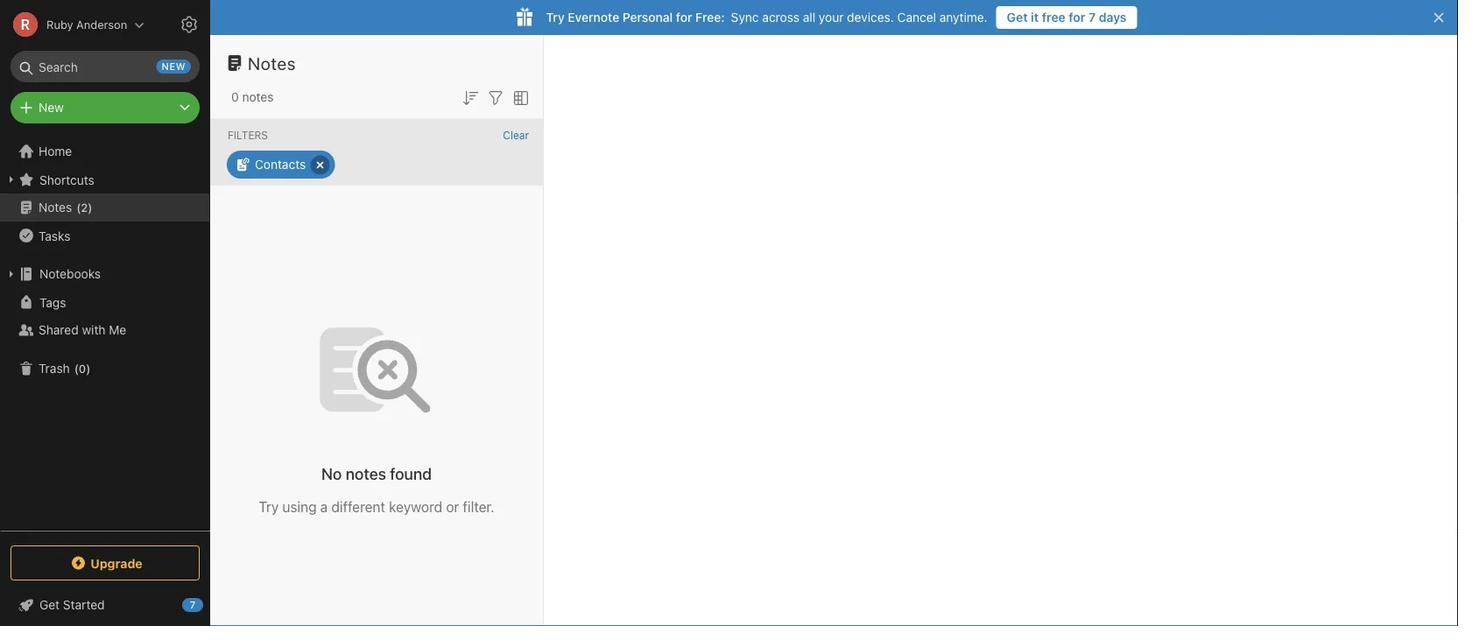 Task type: describe. For each thing, give the bounding box(es) containing it.
home link
[[0, 137, 210, 166]]

keyword
[[389, 498, 442, 515]]

trash
[[39, 361, 70, 376]]

new search field
[[23, 51, 191, 82]]

found
[[390, 464, 432, 483]]

7 inside button
[[1089, 10, 1096, 25]]

try for try using a different keyword or filter.
[[259, 498, 279, 515]]

for for 7
[[1069, 10, 1085, 25]]

your
[[819, 10, 844, 25]]

get it free for 7 days button
[[996, 6, 1137, 29]]

notebooks
[[39, 267, 101, 281]]

expand notebooks image
[[4, 267, 18, 281]]

Help and Learning task checklist field
[[0, 591, 210, 619]]

no
[[321, 464, 342, 483]]

shared with me link
[[0, 316, 209, 344]]

cancel
[[897, 10, 936, 25]]

it
[[1031, 10, 1039, 25]]

shortcuts
[[39, 172, 94, 187]]

shared
[[39, 323, 79, 337]]

try using a different keyword or filter.
[[259, 498, 494, 515]]

Sort options field
[[460, 86, 481, 108]]

sync
[[731, 10, 759, 25]]

0 inside trash ( 0 )
[[79, 362, 86, 375]]

tags
[[39, 295, 66, 309]]

) for trash
[[86, 362, 90, 375]]

try evernote personal for free: sync across all your devices. cancel anytime.
[[546, 10, 987, 25]]

contacts
[[255, 157, 306, 172]]

get started
[[39, 598, 105, 612]]

new
[[162, 61, 186, 72]]

tree containing home
[[0, 137, 210, 530]]

home
[[39, 144, 72, 158]]

get for get started
[[39, 598, 60, 612]]

a
[[320, 498, 328, 515]]

) for notes
[[88, 201, 92, 214]]

View options field
[[506, 86, 532, 108]]

anderson
[[76, 18, 127, 31]]

tags button
[[0, 288, 209, 316]]

or
[[446, 498, 459, 515]]

Account field
[[0, 7, 145, 42]]

settings image
[[179, 14, 200, 35]]

devices.
[[847, 10, 894, 25]]

tasks
[[39, 228, 70, 243]]

different
[[331, 498, 385, 515]]



Task type: vqa. For each thing, say whether or not it's contained in the screenshot.
ADD TAG field at bottom
no



Task type: locate. For each thing, give the bounding box(es) containing it.
all
[[803, 10, 815, 25]]

1 horizontal spatial try
[[546, 10, 565, 25]]

0
[[231, 90, 239, 104], [79, 362, 86, 375]]

for left free:
[[676, 10, 692, 25]]

( down shortcuts
[[76, 201, 81, 214]]

0 inside note list element
[[231, 90, 239, 104]]

0 vertical spatial try
[[546, 10, 565, 25]]

across
[[762, 10, 799, 25]]

( for trash
[[74, 362, 79, 375]]

get inside help and learning task checklist field
[[39, 598, 60, 612]]

notebooks link
[[0, 260, 209, 288]]

0 vertical spatial 0
[[231, 90, 239, 104]]

notes up 0 notes
[[248, 53, 296, 73]]

0 notes
[[231, 90, 274, 104]]

(
[[76, 201, 81, 214], [74, 362, 79, 375]]

( for notes
[[76, 201, 81, 214]]

2
[[81, 201, 88, 214]]

filter.
[[463, 498, 494, 515]]

0 right 'trash'
[[79, 362, 86, 375]]

0 horizontal spatial notes
[[39, 200, 72, 215]]

using
[[282, 498, 317, 515]]

1 vertical spatial 0
[[79, 362, 86, 375]]

get for get it free for 7 days
[[1007, 10, 1028, 25]]

new button
[[11, 92, 200, 123]]

0 horizontal spatial for
[[676, 10, 692, 25]]

1 vertical spatial 7
[[190, 599, 195, 611]]

clear button
[[503, 129, 529, 141]]

notes
[[248, 53, 296, 73], [39, 200, 72, 215]]

ruby anderson
[[46, 18, 127, 31]]

0 horizontal spatial try
[[259, 498, 279, 515]]

2 for from the left
[[1069, 10, 1085, 25]]

trash ( 0 )
[[39, 361, 90, 376]]

for inside button
[[1069, 10, 1085, 25]]

1 vertical spatial get
[[39, 598, 60, 612]]

days
[[1099, 10, 1127, 25]]

0 vertical spatial notes
[[248, 53, 296, 73]]

tasks button
[[0, 222, 209, 250]]

notes
[[242, 90, 274, 104], [346, 464, 386, 483]]

Search text field
[[23, 51, 187, 82]]

( right 'trash'
[[74, 362, 79, 375]]

) right 'trash'
[[86, 362, 90, 375]]

1 horizontal spatial notes
[[346, 464, 386, 483]]

1 vertical spatial try
[[259, 498, 279, 515]]

1 vertical spatial )
[[86, 362, 90, 375]]

0 horizontal spatial notes
[[242, 90, 274, 104]]

notes inside note list element
[[248, 53, 296, 73]]

for for free:
[[676, 10, 692, 25]]

started
[[63, 598, 105, 612]]

0 vertical spatial )
[[88, 201, 92, 214]]

tree
[[0, 137, 210, 530]]

try for try evernote personal for free: sync across all your devices. cancel anytime.
[[546, 10, 565, 25]]

0 vertical spatial get
[[1007, 10, 1028, 25]]

try inside note list element
[[259, 498, 279, 515]]

with
[[82, 323, 106, 337]]

try left using
[[259, 498, 279, 515]]

0 vertical spatial (
[[76, 201, 81, 214]]

add filters image
[[485, 87, 506, 108]]

( inside trash ( 0 )
[[74, 362, 79, 375]]

filters
[[228, 129, 268, 141]]

) inside notes ( 2 )
[[88, 201, 92, 214]]

try
[[546, 10, 565, 25], [259, 498, 279, 515]]

notes ( 2 )
[[39, 200, 92, 215]]

1 horizontal spatial for
[[1069, 10, 1085, 25]]

for
[[676, 10, 692, 25], [1069, 10, 1085, 25]]

upgrade
[[90, 556, 142, 570]]

0 vertical spatial 7
[[1089, 10, 1096, 25]]

get it free for 7 days
[[1007, 10, 1127, 25]]

1 for from the left
[[676, 10, 692, 25]]

1 horizontal spatial 7
[[1089, 10, 1096, 25]]

7
[[1089, 10, 1096, 25], [190, 599, 195, 611]]

notes for notes ( 2 )
[[39, 200, 72, 215]]

Add filters field
[[485, 86, 506, 108]]

notes up different
[[346, 464, 386, 483]]

note list element
[[210, 35, 544, 626]]

contacts button
[[227, 151, 335, 179]]

try left evernote
[[546, 10, 565, 25]]

7 left days
[[1089, 10, 1096, 25]]

( inside notes ( 2 )
[[76, 201, 81, 214]]

note window - empty element
[[544, 35, 1458, 626]]

) inside trash ( 0 )
[[86, 362, 90, 375]]

1 horizontal spatial 0
[[231, 90, 239, 104]]

notes up tasks
[[39, 200, 72, 215]]

1 vertical spatial (
[[74, 362, 79, 375]]

get
[[1007, 10, 1028, 25], [39, 598, 60, 612]]

0 horizontal spatial 0
[[79, 362, 86, 375]]

0 up filters on the left top of page
[[231, 90, 239, 104]]

notes for no
[[346, 464, 386, 483]]

free:
[[695, 10, 725, 25]]

personal
[[623, 10, 673, 25]]

7 inside help and learning task checklist field
[[190, 599, 195, 611]]

click to collapse image
[[204, 594, 217, 615]]

1 vertical spatial notes
[[346, 464, 386, 483]]

get inside button
[[1007, 10, 1028, 25]]

) down shortcuts button at the top left
[[88, 201, 92, 214]]

shared with me
[[39, 323, 126, 337]]

1 vertical spatial notes
[[39, 200, 72, 215]]

get left it
[[1007, 10, 1028, 25]]

for right free
[[1069, 10, 1085, 25]]

anytime.
[[939, 10, 987, 25]]

notes for notes
[[248, 53, 296, 73]]

1 horizontal spatial get
[[1007, 10, 1028, 25]]

7 left click to collapse icon
[[190, 599, 195, 611]]

new
[[39, 100, 64, 115]]

me
[[109, 323, 126, 337]]

shortcuts button
[[0, 166, 209, 194]]

notes for 0
[[242, 90, 274, 104]]

evernote
[[568, 10, 619, 25]]

0 horizontal spatial get
[[39, 598, 60, 612]]

no notes found
[[321, 464, 432, 483]]

notes up filters on the left top of page
[[242, 90, 274, 104]]

1 horizontal spatial notes
[[248, 53, 296, 73]]

clear
[[503, 129, 529, 141]]

0 vertical spatial notes
[[242, 90, 274, 104]]

ruby
[[46, 18, 73, 31]]

get left started
[[39, 598, 60, 612]]

free
[[1042, 10, 1066, 25]]

)
[[88, 201, 92, 214], [86, 362, 90, 375]]

upgrade button
[[11, 546, 200, 581]]

0 horizontal spatial 7
[[190, 599, 195, 611]]



